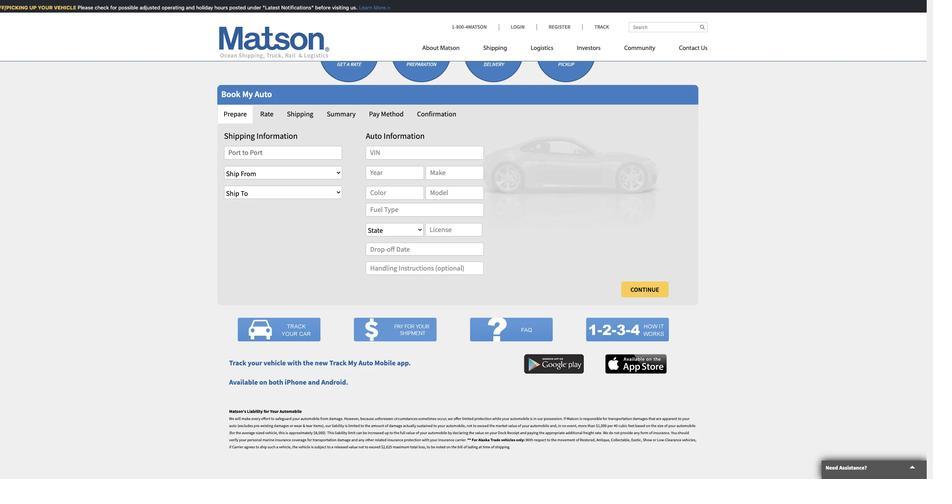 Task type: describe. For each thing, give the bounding box(es) containing it.
confirmation link
[[411, 105, 463, 124]]

with inside we will make every effort to safeguard your automobile from damage. however, because unforeseen circumstances sometimes occur, we offer limited protection while your automobile is in our possession. if matson is responsible for transportation damages that are apparent to your auto (excludes pre-existing damages or wear & tear items), our liability is limited to the amount of damage actually sustained to your automobile, not to exceed the market value of your automobile and, in no event, more than $1,000 per 40 cubic feet based on the size of your automobile (for the average-sized vehicle, this is approximately $8,000). this liability limit can be increased up to the full value of your automobile by declaring the value on your dock receipt and paying the appropriate additional freight rate. we do not provide any form of insurance. you should verify your personal marine insurance coverage for transportation damage and any other related insurance protection with your insurance carrier.
[[422, 438, 430, 444]]

verify
[[229, 438, 238, 444]]

0 vertical spatial we
[[229, 417, 234, 422]]

for up $1,000
[[603, 417, 608, 422]]

contact
[[680, 45, 700, 52]]

shipping inside top menu navigation
[[484, 45, 508, 52]]

2 insurance from the left
[[388, 438, 404, 444]]

only:
[[517, 438, 525, 444]]

be inside with respect to the movement of restored, antique, collectable, exotic, show or low-clearance vehicles, if carrier agrees to ship such a vehicle, the vehicle is subject to a released value not to exceed $2,625 maximum total loss, to be noted on the bill of lading at time of shipping.
[[431, 445, 436, 451]]

for right coverage
[[308, 438, 312, 444]]

will
[[235, 417, 241, 422]]

track your vehicle with the new track my                                 auto mobile app.
[[229, 359, 411, 368]]

paying
[[528, 431, 539, 436]]

notifications"
[[278, 4, 310, 11]]

book
[[221, 89, 241, 100]]

possession.
[[544, 417, 563, 422]]

0 vertical spatial protection
[[475, 417, 492, 422]]

should
[[678, 431, 690, 436]]

on left both
[[260, 378, 268, 387]]

available on both iphone and android.
[[229, 378, 349, 387]]

1 vertical spatial my
[[348, 359, 357, 368]]

to right up at the left
[[390, 431, 393, 436]]

freight
[[584, 431, 595, 436]]

VIN text field
[[366, 146, 484, 160]]

0 horizontal spatial with
[[288, 359, 302, 368]]

0 vertical spatial transportation
[[609, 417, 633, 422]]

up
[[385, 431, 389, 436]]

pre-
[[254, 424, 261, 429]]

login link
[[499, 24, 537, 30]]

confirmation
[[417, 110, 457, 119]]

1 vertical spatial transportation
[[313, 438, 337, 444]]

0 horizontal spatial our
[[326, 424, 331, 429]]

holiday
[[192, 4, 210, 11]]

the left bill
[[452, 445, 457, 451]]

vehicles
[[502, 438, 516, 444]]

800-
[[457, 24, 466, 30]]

investors
[[578, 45, 601, 52]]

increased
[[368, 431, 384, 436]]

0 vertical spatial rate
[[351, 61, 361, 68]]

make
[[242, 417, 251, 422]]

**
[[468, 438, 471, 444]]

to right "sustained"
[[434, 424, 437, 429]]

your up available on the bottom left
[[248, 359, 262, 368]]

for up the effort
[[264, 410, 269, 415]]

sized
[[256, 431, 265, 436]]

1 vertical spatial not
[[615, 431, 620, 436]]

about matson
[[423, 45, 460, 52]]

2 horizontal spatial a
[[347, 61, 350, 68]]

blue matson logo with ocean, shipping, truck, rail and logistics written beneath it. image
[[220, 27, 330, 59]]

automobile up tear
[[301, 417, 320, 422]]

shipping information
[[224, 131, 298, 141]]

and up only:
[[521, 431, 527, 436]]

contact us link
[[668, 41, 708, 58]]

Handling Instructions (optional) text field
[[366, 262, 484, 276]]

register
[[549, 24, 571, 30]]

search image
[[701, 24, 705, 30]]

1 track vehicle image from the left
[[238, 319, 321, 342]]

with
[[526, 438, 534, 444]]

if
[[229, 445, 231, 451]]

your down "sustained"
[[420, 431, 428, 436]]

of up up at the left
[[385, 424, 389, 429]]

contact us
[[680, 45, 708, 52]]

the left full
[[394, 431, 400, 436]]

Search search field
[[629, 22, 708, 32]]

low-
[[658, 438, 666, 444]]

is up paying on the bottom right of page
[[531, 417, 533, 422]]

feet
[[629, 424, 635, 429]]

if
[[564, 417, 566, 422]]

more.>
[[370, 4, 387, 11]]

your up you
[[669, 424, 676, 429]]

or inside with respect to the movement of restored, antique, collectable, exotic, show or low-clearance vehicles, if carrier agrees to ship such a vehicle, the vehicle is subject to a released value not to exceed $2,625 maximum total loss, to be noted on the bill of lading at time of shipping.
[[653, 438, 657, 444]]

the left new
[[303, 359, 314, 368]]

your up paying on the bottom right of page
[[522, 424, 530, 429]]

to right the apparent
[[679, 417, 682, 422]]

to up can
[[361, 424, 364, 429]]

Make text field
[[426, 166, 484, 180]]

your up market at bottom right
[[502, 417, 510, 422]]

(excludes
[[238, 424, 253, 429]]

1-800-4matson link
[[452, 24, 499, 30]]

the down coverage
[[293, 445, 298, 451]]

of right bill
[[464, 445, 467, 451]]

logistics
[[531, 45, 554, 52]]

automobile up the receipt
[[511, 417, 530, 422]]

(for
[[229, 431, 235, 436]]

&
[[303, 424, 306, 429]]

items),
[[314, 424, 325, 429]]

pay
[[369, 110, 380, 119]]

community
[[625, 45, 656, 52]]

book my auto
[[221, 89, 272, 100]]

1-800-4matson
[[452, 24, 487, 30]]

of right form
[[650, 431, 653, 436]]

Model text field
[[426, 186, 484, 200]]

prepare link
[[218, 105, 253, 124]]

1 vertical spatial in
[[559, 424, 562, 429]]

available
[[229, 378, 258, 387]]

0 vertical spatial limited
[[462, 417, 474, 422]]

and left holiday
[[182, 4, 191, 11]]

bill
[[458, 445, 463, 451]]

the down 'because'
[[365, 424, 371, 429]]

vehicles,
[[683, 438, 697, 444]]

** for alaska trade vehicles only:
[[468, 438, 526, 444]]

you
[[672, 431, 678, 436]]

top menu navigation
[[423, 41, 708, 58]]

0 vertical spatial my
[[242, 89, 253, 100]]

logistics link
[[519, 41, 566, 58]]

1 vertical spatial auto
[[366, 131, 382, 141]]

2 track vehicle image from the left
[[354, 319, 437, 342]]

latest notifications menu
[[531, 0, 708, 42]]

ship
[[260, 445, 267, 451]]

is up more
[[580, 417, 583, 422]]

community link
[[613, 41, 668, 58]]

to right subject
[[327, 445, 331, 451]]

3
[[489, 29, 499, 53]]

0 vertical spatial liability
[[332, 424, 344, 429]]

and right iphone
[[308, 378, 320, 387]]

License text field
[[426, 223, 483, 237]]

0 horizontal spatial rate
[[260, 110, 274, 119]]

be inside we will make every effort to safeguard your automobile from damage. however, because unforeseen circumstances sometimes occur, we offer limited protection while your automobile is in our possession. if matson is responsible for transportation damages that are apparent to your auto (excludes pre-existing damages or wear & tear items), our liability is limited to the amount of damage actually sustained to your automobile, not to exceed the market value of your automobile and, in no event, more than $1,000 per 40 cubic feet based on the size of your automobile (for the average-sized vehicle, this is approximately $8,000). this liability limit can be increased up to the full value of your automobile by declaring the value on your dock receipt and paying the appropriate additional freight rate. we do not provide any form of insurance. you should verify your personal marine insurance coverage for transportation damage and any other related insurance protection with your insurance carrier.
[[363, 431, 367, 436]]

check
[[91, 4, 105, 11]]

us
[[702, 45, 708, 52]]

your up should
[[683, 417, 690, 422]]

exceed inside with respect to the movement of restored, antique, collectable, exotic, show or low-clearance vehicles, if carrier agrees to ship such a vehicle, the vehicle is subject to a released value not to exceed $2,625 maximum total loss, to be noted on the bill of lading at time of shipping.
[[369, 445, 381, 451]]

your up trade at bottom right
[[490, 431, 498, 436]]

register link
[[537, 24, 583, 30]]

at
[[479, 445, 482, 451]]

to down other
[[365, 445, 369, 451]]

safeguard
[[276, 417, 292, 422]]

of up the receipt
[[518, 424, 522, 429]]

appropriate
[[546, 431, 565, 436]]

event,
[[568, 424, 578, 429]]

of right size
[[665, 424, 668, 429]]

summary
[[327, 110, 356, 119]]

to up for
[[474, 424, 477, 429]]

rate link
[[254, 105, 280, 124]]

1 horizontal spatial damage
[[389, 424, 403, 429]]

existing
[[261, 424, 273, 429]]

the up "**"
[[469, 431, 475, 436]]

your up wear
[[293, 417, 300, 422]]

vehicle, inside we will make every effort to safeguard your automobile from damage. however, because unforeseen circumstances sometimes occur, we offer limited protection while your automobile is in our possession. if matson is responsible for transportation damages that are apparent to your auto (excludes pre-existing damages or wear & tear items), our liability is limited to the amount of damage actually sustained to your automobile, not to exceed the market value of your automobile and, in no event, more than $1,000 per 40 cubic feet based on the size of your automobile (for the average-sized vehicle, this is approximately $8,000). this liability limit can be increased up to the full value of your automobile by declaring the value on your dock receipt and paying the appropriate additional freight rate. we do not provide any form of insurance. you should verify your personal marine insurance coverage for transportation damage and any other related insurance protection with your insurance carrier.
[[266, 431, 278, 436]]

loss,
[[419, 445, 426, 451]]

tear
[[306, 424, 313, 429]]

value down the 'actually'
[[407, 431, 415, 436]]

responsible
[[583, 417, 603, 422]]

this
[[279, 431, 285, 436]]

agrees
[[244, 445, 255, 451]]

summary link
[[321, 105, 362, 124]]

of down additional
[[577, 438, 580, 444]]

we will make every effort to safeguard your automobile from damage. however, because unforeseen circumstances sometimes occur, we offer limited protection while your automobile is in our possession. if matson is responsible for transportation damages that are apparent to your auto (excludes pre-existing damages or wear & tear items), our liability is limited to the amount of damage actually sustained to your automobile, not to exceed the market value of your automobile and, in no event, more than $1,000 per 40 cubic feet based on the size of your automobile (for the average-sized vehicle, this is approximately $8,000). this liability limit can be increased up to the full value of your automobile by declaring the value on your dock receipt and paying the appropriate additional freight rate. we do not provide any form of insurance. you should verify your personal marine insurance coverage for transportation damage and any other related insurance protection with your insurance carrier.
[[229, 417, 696, 444]]

Fuel Type text field
[[366, 203, 484, 217]]

Drop-off Date text field
[[366, 243, 484, 256]]

4
[[562, 29, 571, 53]]

automobile left by
[[428, 431, 448, 436]]

possible
[[115, 4, 135, 11]]

value up alaska
[[476, 431, 484, 436]]

from
[[321, 417, 329, 422]]

shipping for the leftmost shipping link
[[287, 110, 314, 119]]

Color text field
[[366, 186, 425, 200]]

of down "sustained"
[[416, 431, 419, 436]]

the down appropriate
[[552, 438, 557, 444]]



Task type: vqa. For each thing, say whether or not it's contained in the screenshot.
>
no



Task type: locate. For each thing, give the bounding box(es) containing it.
liability
[[247, 410, 263, 415]]

shipping link right rate link
[[281, 105, 320, 124]]

vehicle, right such
[[279, 445, 292, 451]]

None search field
[[629, 22, 708, 32]]

is left subject
[[311, 445, 314, 451]]

we left will
[[229, 417, 234, 422]]

1 horizontal spatial vehicle,
[[279, 445, 292, 451]]

None submit
[[622, 282, 669, 298]]

is inside with respect to the movement of restored, antique, collectable, exotic, show or low-clearance vehicles, if carrier agrees to ship such a vehicle, the vehicle is subject to a released value not to exceed $2,625 maximum total loss, to be noted on the bill of lading at time of shipping.
[[311, 445, 314, 451]]

app.
[[397, 359, 411, 368]]

value inside with respect to the movement of restored, antique, collectable, exotic, show or low-clearance vehicles, if carrier agrees to ship such a vehicle, the vehicle is subject to a released value not to exceed $2,625 maximum total loss, to be noted on the bill of lading at time of shipping.
[[349, 445, 358, 451]]

matson right about
[[440, 45, 460, 52]]

1 horizontal spatial a
[[332, 445, 334, 451]]

0 horizontal spatial damages
[[274, 424, 289, 429]]

0 horizontal spatial exceed
[[369, 445, 381, 451]]

is right this
[[286, 431, 288, 436]]

1 vertical spatial with
[[422, 438, 430, 444]]

your down occur,
[[438, 424, 446, 429]]

on
[[260, 378, 268, 387], [647, 424, 651, 429], [485, 431, 489, 436], [447, 445, 451, 451]]

offer
[[454, 417, 462, 422]]

not inside with respect to the movement of restored, antique, collectable, exotic, show or low-clearance vehicles, if carrier agrees to ship such a vehicle, the vehicle is subject to a released value not to exceed $2,625 maximum total loss, to be noted on the bill of lading at time of shipping.
[[359, 445, 364, 451]]

0 vertical spatial vehicle
[[264, 359, 286, 368]]

0 horizontal spatial insurance
[[275, 438, 291, 444]]

1 horizontal spatial with
[[422, 438, 430, 444]]

trade
[[491, 438, 501, 444]]

0 horizontal spatial transportation
[[313, 438, 337, 444]]

1 vertical spatial vehicle
[[299, 445, 310, 451]]

0 horizontal spatial protection
[[404, 438, 422, 444]]

1 insurance from the left
[[275, 438, 291, 444]]

None text field
[[224, 146, 342, 160]]

1 vertical spatial limited
[[349, 424, 360, 429]]

0 vertical spatial our
[[538, 417, 544, 422]]

insurance up maximum
[[388, 438, 404, 444]]

marine
[[263, 438, 274, 444]]

1 horizontal spatial our
[[538, 417, 544, 422]]

not
[[467, 424, 473, 429], [615, 431, 620, 436], [359, 445, 364, 451]]

matson's
[[229, 410, 246, 415]]

1 horizontal spatial limited
[[462, 417, 474, 422]]

with up loss,
[[422, 438, 430, 444]]

to right loss,
[[427, 445, 431, 451]]

0 horizontal spatial in
[[534, 417, 537, 422]]

antique,
[[597, 438, 611, 444]]

any down can
[[359, 438, 365, 444]]

cubic
[[619, 424, 628, 429]]

information
[[257, 131, 298, 141], [384, 131, 425, 141]]

are
[[657, 417, 662, 422]]

0 horizontal spatial vehicle
[[264, 359, 286, 368]]

$1,000
[[597, 424, 607, 429]]

maximum
[[393, 445, 410, 451]]

is down however,
[[345, 424, 348, 429]]

lading
[[468, 445, 478, 451]]

login
[[511, 24, 525, 30]]

protection up total
[[404, 438, 422, 444]]

exceed inside we will make every effort to safeguard your automobile from damage. however, because unforeseen circumstances sometimes occur, we offer limited protection while your automobile is in our possession. if matson is responsible for transportation damages that are apparent to your auto (excludes pre-existing damages or wear & tear items), our liability is limited to the amount of damage actually sustained to your automobile, not to exceed the market value of your automobile and, in no event, more than $1,000 per 40 cubic feet based on the size of your automobile (for the average-sized vehicle, this is approximately $8,000). this liability limit can be increased up to the full value of your automobile by declaring the value on your dock receipt and paying the appropriate additional freight rate. we do not provide any form of insurance. you should verify your personal marine insurance coverage for transportation damage and any other related insurance protection with your insurance carrier.
[[478, 424, 489, 429]]

vehicle, inside with respect to the movement of restored, antique, collectable, exotic, show or low-clearance vehicles, if carrier agrees to ship such a vehicle, the vehicle is subject to a released value not to exceed $2,625 maximum total loss, to be noted on the bill of lading at time of shipping.
[[279, 445, 292, 451]]

0 vertical spatial damage
[[389, 424, 403, 429]]

in left no
[[559, 424, 562, 429]]

1 horizontal spatial we
[[604, 431, 609, 436]]

0 vertical spatial damages
[[633, 417, 648, 422]]

auto up rate link
[[255, 89, 272, 100]]

2 vertical spatial auto
[[359, 359, 373, 368]]

with respect to the movement of restored, antique, collectable, exotic, show or low-clearance vehicles, if carrier agrees to ship such a vehicle, the vehicle is subject to a released value not to exceed $2,625 maximum total loss, to be noted on the bill of lading at time of shipping.
[[229, 438, 697, 451]]

1 horizontal spatial or
[[653, 438, 657, 444]]

0 horizontal spatial any
[[359, 438, 365, 444]]

transportation up cubic
[[609, 417, 633, 422]]

damages up based
[[633, 417, 648, 422]]

on up alaska
[[485, 431, 489, 436]]

0 vertical spatial shipping link
[[472, 41, 519, 58]]

not down can
[[359, 445, 364, 451]]

such
[[268, 445, 276, 451]]

2 horizontal spatial not
[[615, 431, 620, 436]]

effort
[[262, 417, 271, 422]]

vehicle inside with respect to the movement of restored, antique, collectable, exotic, show or low-clearance vehicles, if carrier agrees to ship such a vehicle, the vehicle is subject to a released value not to exceed $2,625 maximum total loss, to be noted on the bill of lading at time of shipping.
[[299, 445, 310, 451]]

shipping for shipping information
[[224, 131, 255, 141]]

shipping up delivery
[[484, 45, 508, 52]]

automobile up paying on the bottom right of page
[[531, 424, 550, 429]]

delivery
[[484, 61, 504, 68]]

while
[[493, 417, 502, 422]]

approximately
[[289, 431, 313, 436]]

1 horizontal spatial rate
[[351, 61, 361, 68]]

0 horizontal spatial a
[[276, 445, 278, 451]]

rate.
[[595, 431, 603, 436]]

1 horizontal spatial exceed
[[478, 424, 489, 429]]

0 horizontal spatial or
[[290, 424, 293, 429]]

2 vertical spatial shipping
[[224, 131, 255, 141]]

0 vertical spatial be
[[363, 431, 367, 436]]

track for track your vehicle with the new track my                                 auto mobile app.
[[229, 359, 247, 368]]

your up 'noted'
[[430, 438, 438, 444]]

noted
[[436, 445, 446, 451]]

operating
[[158, 4, 181, 11]]

your up carrier
[[239, 438, 247, 444]]

1 vertical spatial vehicle,
[[279, 445, 292, 451]]

matson inside top menu navigation
[[440, 45, 460, 52]]

movement
[[558, 438, 576, 444]]

1 vertical spatial our
[[326, 424, 331, 429]]

0 vertical spatial or
[[290, 424, 293, 429]]

automobile
[[301, 417, 320, 422], [511, 417, 530, 422], [531, 424, 550, 429], [677, 424, 696, 429], [428, 431, 448, 436]]

full
[[400, 431, 406, 436]]

information down method
[[384, 131, 425, 141]]

automobile
[[280, 410, 302, 415]]

"latest
[[259, 4, 276, 11]]

wear
[[294, 424, 302, 429]]

1 vertical spatial protection
[[404, 438, 422, 444]]

occur,
[[438, 417, 448, 422]]

we
[[229, 417, 234, 422], [604, 431, 609, 436]]

0 vertical spatial in
[[534, 417, 537, 422]]

3 insurance from the left
[[439, 438, 455, 444]]

be left 'noted'
[[431, 445, 436, 451]]

0 horizontal spatial shipping
[[224, 131, 255, 141]]

information down rate link
[[257, 131, 298, 141]]

posted
[[226, 4, 242, 11]]

learn more.>
[[354, 4, 387, 11]]

coverage
[[292, 438, 307, 444]]

size
[[658, 424, 664, 429]]

0 vertical spatial matson
[[440, 45, 460, 52]]

of right "time"
[[491, 445, 495, 451]]

value right released
[[349, 445, 358, 451]]

$2,625
[[382, 445, 392, 451]]

insurance down by
[[439, 438, 455, 444]]

matson
[[440, 45, 460, 52], [567, 417, 579, 422]]

0 vertical spatial auto
[[255, 89, 272, 100]]

our left possession.
[[538, 417, 544, 422]]

to left ship
[[256, 445, 259, 451]]

0 horizontal spatial not
[[359, 445, 364, 451]]

more
[[579, 424, 587, 429]]

0 horizontal spatial my
[[242, 89, 253, 100]]

2 horizontal spatial shipping
[[484, 45, 508, 52]]

insurance
[[275, 438, 291, 444], [388, 438, 404, 444], [439, 438, 455, 444]]

0 horizontal spatial damage
[[338, 438, 351, 444]]

us.
[[347, 4, 354, 11]]

pay                                                 method
[[369, 110, 404, 119]]

1 horizontal spatial transportation
[[609, 417, 633, 422]]

shipping down prepare link
[[224, 131, 255, 141]]

auto
[[229, 424, 237, 429]]

1 horizontal spatial information
[[384, 131, 425, 141]]

1 horizontal spatial insurance
[[388, 438, 404, 444]]

my right book
[[242, 89, 253, 100]]

information for auto information
[[384, 131, 425, 141]]

1 horizontal spatial shipping
[[287, 110, 314, 119]]

to right the effort
[[271, 417, 275, 422]]

exceed
[[478, 424, 489, 429], [369, 445, 381, 451]]

a left released
[[332, 445, 334, 451]]

your
[[270, 410, 279, 415]]

for
[[107, 4, 113, 11], [264, 410, 269, 415], [603, 417, 608, 422], [308, 438, 312, 444]]

auto left mobile
[[359, 359, 373, 368]]

than
[[588, 424, 596, 429]]

learn more.> link
[[354, 4, 387, 11]]

or left low-
[[653, 438, 657, 444]]

0 vertical spatial shipping
[[484, 45, 508, 52]]

to right respect
[[547, 438, 551, 444]]

visiting
[[329, 4, 346, 11]]

liability down damage.
[[332, 424, 344, 429]]

1 horizontal spatial track vehicle image
[[354, 319, 437, 342]]

0 horizontal spatial information
[[257, 131, 298, 141]]

1 vertical spatial exceed
[[369, 445, 381, 451]]

track up investors
[[595, 24, 610, 30]]

1 horizontal spatial damages
[[633, 417, 648, 422]]

2 horizontal spatial insurance
[[439, 438, 455, 444]]

vehicle, up marine
[[266, 431, 278, 436]]

0 horizontal spatial vehicle,
[[266, 431, 278, 436]]

under
[[244, 4, 258, 11]]

0 horizontal spatial track
[[229, 359, 247, 368]]

0 horizontal spatial we
[[229, 417, 234, 422]]

mobile
[[375, 359, 396, 368]]

shipping right rate link
[[287, 110, 314, 119]]

a
[[347, 61, 350, 68], [276, 445, 278, 451], [332, 445, 334, 451]]

2 vertical spatial not
[[359, 445, 364, 451]]

limited right offer
[[462, 417, 474, 422]]

automobile up should
[[677, 424, 696, 429]]

damage up released
[[338, 438, 351, 444]]

0 vertical spatial not
[[467, 424, 473, 429]]

auto down pay
[[366, 131, 382, 141]]

protection left while in the bottom of the page
[[475, 417, 492, 422]]

matson inside we will make every effort to safeguard your automobile from damage. however, because unforeseen circumstances sometimes occur, we offer limited protection while your automobile is in our possession. if matson is responsible for transportation damages that are apparent to your auto (excludes pre-existing damages or wear & tear items), our liability is limited to the amount of damage actually sustained to your automobile, not to exceed the market value of your automobile and, in no event, more than $1,000 per 40 cubic feet based on the size of your automobile (for the average-sized vehicle, this is approximately $8,000). this liability limit can be increased up to the full value of your automobile by declaring the value on your dock receipt and paying the appropriate additional freight rate. we do not provide any form of insurance. you should verify your personal marine insurance coverage for transportation damage and any other related insurance protection with your insurance carrier.
[[567, 417, 579, 422]]

2 horizontal spatial track
[[595, 24, 610, 30]]

with up iphone
[[288, 359, 302, 368]]

hours
[[211, 4, 224, 11]]

receipt
[[508, 431, 520, 436]]

1 vertical spatial any
[[359, 438, 365, 444]]

1 vertical spatial liability
[[335, 431, 347, 436]]

every
[[252, 417, 261, 422]]

1 vertical spatial damages
[[274, 424, 289, 429]]

Year text field
[[366, 166, 425, 180]]

transportation
[[609, 417, 633, 422], [313, 438, 337, 444]]

1 information from the left
[[257, 131, 298, 141]]

liability right the this
[[335, 431, 347, 436]]

1 horizontal spatial my
[[348, 359, 357, 368]]

1 horizontal spatial protection
[[475, 417, 492, 422]]

value
[[509, 424, 518, 429], [407, 431, 415, 436], [476, 431, 484, 436], [349, 445, 358, 451]]

vehicle,
[[266, 431, 278, 436], [279, 445, 292, 451]]

we left do
[[604, 431, 609, 436]]

liability
[[332, 424, 344, 429], [335, 431, 347, 436]]

or left wear
[[290, 424, 293, 429]]

0 vertical spatial with
[[288, 359, 302, 368]]

we
[[448, 417, 453, 422]]

track right new
[[330, 359, 347, 368]]

the down while in the bottom of the page
[[490, 424, 495, 429]]

1 horizontal spatial vehicle
[[299, 445, 310, 451]]

in up paying on the bottom right of page
[[534, 417, 537, 422]]

per
[[608, 424, 614, 429]]

1 vertical spatial damage
[[338, 438, 351, 444]]

shipping link up delivery
[[472, 41, 519, 58]]

1 vertical spatial be
[[431, 445, 436, 451]]

do
[[610, 431, 614, 436]]

the up respect
[[540, 431, 545, 436]]

for right check at the top of the page
[[107, 4, 113, 11]]

on inside with respect to the movement of restored, antique, collectable, exotic, show or low-clearance vehicles, if carrier agrees to ship such a vehicle, the vehicle is subject to a released value not to exceed $2,625 maximum total loss, to be noted on the bill of lading at time of shipping.
[[447, 445, 451, 451]]

1 horizontal spatial any
[[634, 431, 640, 436]]

on right based
[[647, 424, 651, 429]]

be right can
[[363, 431, 367, 436]]

0 vertical spatial exceed
[[478, 424, 489, 429]]

information for shipping information
[[257, 131, 298, 141]]

1 horizontal spatial track
[[330, 359, 347, 368]]

0 horizontal spatial shipping link
[[281, 105, 320, 124]]

both
[[269, 378, 284, 387]]

2 information from the left
[[384, 131, 425, 141]]

1 horizontal spatial shipping link
[[472, 41, 519, 58]]

any up exotic,
[[634, 431, 640, 436]]

1 vertical spatial shipping
[[287, 110, 314, 119]]

damage up full
[[389, 424, 403, 429]]

and down 'limit'
[[352, 438, 358, 444]]

get a rate
[[337, 61, 361, 68]]

adjusted
[[136, 4, 157, 11]]

1 vertical spatial rate
[[260, 110, 274, 119]]

not right do
[[615, 431, 620, 436]]

average-
[[242, 431, 256, 436]]

0 vertical spatial any
[[634, 431, 640, 436]]

our up the this
[[326, 424, 331, 429]]

amount
[[371, 424, 384, 429]]

1 vertical spatial matson
[[567, 417, 579, 422]]

1 vertical spatial shipping link
[[281, 105, 320, 124]]

transportation up subject
[[313, 438, 337, 444]]

1 horizontal spatial not
[[467, 424, 473, 429]]

the right '(for'
[[236, 431, 241, 436]]

1 horizontal spatial matson
[[567, 417, 579, 422]]

insurance.
[[654, 431, 671, 436]]

shipping.
[[496, 445, 511, 451]]

get
[[337, 61, 346, 68]]

before
[[312, 4, 327, 11]]

and
[[182, 4, 191, 11], [308, 378, 320, 387], [521, 431, 527, 436], [352, 438, 358, 444]]

or inside we will make every effort to safeguard your automobile from damage. however, because unforeseen circumstances sometimes occur, we offer limited protection while your automobile is in our possession. if matson is responsible for transportation damages that are apparent to your auto (excludes pre-existing damages or wear & tear items), our liability is limited to the amount of damage actually sustained to your automobile, not to exceed the market value of your automobile and, in no event, more than $1,000 per 40 cubic feet based on the size of your automobile (for the average-sized vehicle, this is approximately $8,000). this liability limit can be increased up to the full value of your automobile by declaring the value on your dock receipt and paying the appropriate additional freight rate. we do not provide any form of insurance. you should verify your personal marine insurance coverage for transportation damage and any other related insurance protection with your insurance carrier.
[[290, 424, 293, 429]]

0 horizontal spatial limited
[[349, 424, 360, 429]]

this
[[328, 431, 334, 436]]

on right 'noted'
[[447, 445, 451, 451]]

be
[[363, 431, 367, 436], [431, 445, 436, 451]]

about matson link
[[423, 41, 472, 58]]

insurance down this
[[275, 438, 291, 444]]

1 horizontal spatial in
[[559, 424, 562, 429]]

however,
[[344, 417, 360, 422]]

track for track link
[[595, 24, 610, 30]]

damages up this
[[274, 424, 289, 429]]

total
[[411, 445, 418, 451]]

value up the receipt
[[509, 424, 518, 429]]

collectable,
[[612, 438, 631, 444]]

1 vertical spatial or
[[653, 438, 657, 444]]

the left size
[[652, 424, 657, 429]]

0 vertical spatial vehicle,
[[266, 431, 278, 436]]

circumstances
[[394, 417, 418, 422]]

track vehicle image
[[238, 319, 321, 342], [354, 319, 437, 342]]

1 vertical spatial we
[[604, 431, 609, 436]]

exceed down other
[[369, 445, 381, 451]]



